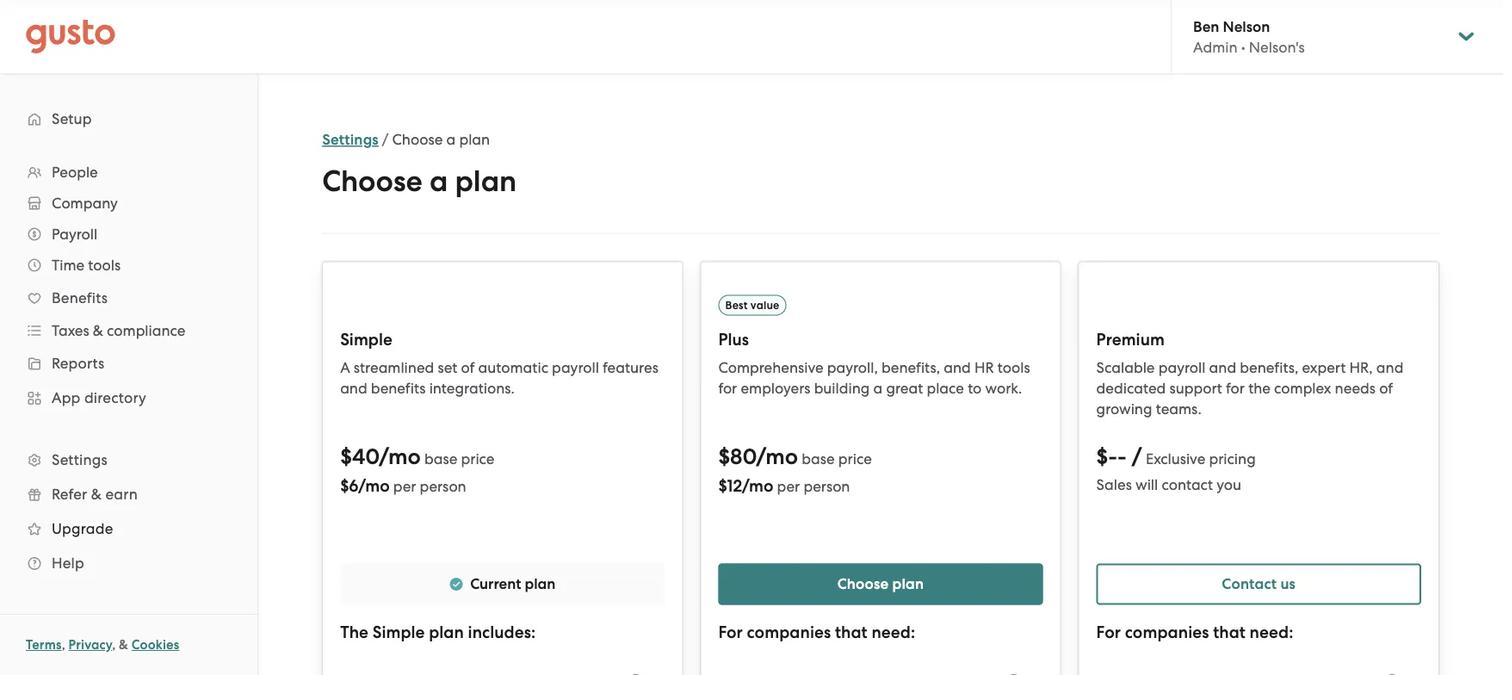 Task type: vqa. For each thing, say whether or not it's contained in the screenshot.
top Phone
no



Task type: describe. For each thing, give the bounding box(es) containing it.
$ 80 /mo base price $ 12 /mo per person
[[718, 443, 872, 495]]

& for earn
[[91, 486, 102, 503]]

privacy link
[[68, 637, 112, 653]]

gusto navigation element
[[0, 74, 257, 608]]

teams.
[[1156, 400, 1202, 417]]

you
[[1217, 476, 1242, 493]]

settings / choose a plan
[[322, 131, 490, 149]]

for for -
[[1097, 622, 1121, 642]]

expert
[[1302, 359, 1346, 376]]

great
[[886, 379, 923, 396]]

contact
[[1222, 575, 1277, 593]]

list containing people
[[0, 157, 257, 580]]

person for 80
[[804, 477, 850, 495]]

exclusive
[[1146, 450, 1206, 467]]

person for 40
[[420, 477, 466, 495]]

for companies that need: for /
[[1097, 622, 1294, 642]]

choose a plan
[[322, 164, 517, 198]]

compliance
[[107, 322, 185, 339]]

taxes & compliance button
[[17, 315, 240, 346]]

upgrade link
[[17, 513, 240, 544]]

$ 40 /mo base price $ 6 /mo per person
[[340, 443, 495, 495]]

/mo down 'benefits'
[[379, 443, 421, 470]]

refer & earn
[[52, 486, 138, 503]]

time tools button
[[17, 250, 240, 281]]

that for /mo
[[835, 622, 868, 642]]

streamlined
[[354, 359, 434, 376]]

features
[[603, 359, 658, 376]]

needs
[[1335, 379, 1376, 396]]

comprehensive payroll, benefits, and hr tools for employers building a great place to work.
[[718, 359, 1030, 396]]

taxes
[[52, 322, 89, 339]]

company
[[52, 195, 118, 212]]

sales
[[1097, 476, 1132, 493]]

-
[[1118, 443, 1127, 470]]

ben
[[1193, 17, 1220, 35]]

for for 80
[[718, 622, 743, 642]]

per for 80
[[777, 477, 800, 495]]

and inside comprehensive payroll, benefits, and hr tools for employers building a great place to work.
[[944, 359, 971, 376]]

dedicated
[[1097, 379, 1166, 396]]

refer
[[52, 486, 87, 503]]

help
[[52, 554, 84, 572]]

time tools
[[52, 257, 121, 274]]

choose plan button
[[718, 564, 1043, 605]]

settings for settings
[[52, 451, 108, 468]]

directory
[[84, 389, 146, 406]]

admin
[[1193, 39, 1238, 56]]

payroll button
[[17, 219, 240, 250]]

plan inside button
[[892, 575, 924, 593]]

refer & earn link
[[17, 479, 240, 510]]

premium
[[1097, 330, 1165, 350]]

place
[[927, 379, 964, 396]]

of inside scalable payroll and benefits, expert hr, and dedicated support for the complex needs of growing teams.
[[1379, 379, 1393, 396]]

people
[[52, 164, 98, 181]]

ben nelson admin • nelson's
[[1193, 17, 1305, 56]]

benefits, inside scalable payroll and benefits, expert hr, and dedicated support for the complex needs of growing teams.
[[1240, 359, 1299, 376]]

reports
[[52, 355, 105, 372]]

plus
[[718, 330, 749, 350]]

hr
[[975, 359, 994, 376]]

upgrade
[[52, 520, 113, 537]]

tools inside comprehensive payroll, benefits, and hr tools for employers building a great place to work.
[[998, 359, 1030, 376]]

people button
[[17, 157, 240, 188]]

reports link
[[17, 348, 240, 379]]

payroll inside a streamlined set of automatic payroll features and benefits integrations.
[[552, 359, 599, 376]]

40
[[352, 443, 379, 470]]

choose for choose a plan
[[322, 164, 423, 198]]

current plan
[[470, 575, 556, 593]]

•
[[1241, 39, 1245, 56]]

2 , from the left
[[112, 637, 116, 653]]

automatic
[[478, 359, 548, 376]]

support
[[1170, 379, 1222, 396]]

nelson
[[1223, 17, 1270, 35]]

/mo down 80 at the bottom
[[742, 476, 774, 495]]

cookies
[[132, 637, 179, 653]]

scalable payroll and benefits, expert hr, and dedicated support for the complex needs of growing teams.
[[1097, 359, 1404, 417]]

0 vertical spatial simple
[[340, 330, 393, 350]]

payroll
[[52, 226, 97, 243]]

app directory
[[52, 389, 146, 406]]

payroll inside scalable payroll and benefits, expert hr, and dedicated support for the complex needs of growing teams.
[[1159, 359, 1206, 376]]

a
[[340, 359, 350, 376]]

choose inside "settings / choose a plan"
[[392, 131, 443, 148]]

the
[[340, 622, 369, 642]]

a streamlined set of automatic payroll features and benefits integrations.
[[340, 359, 658, 396]]

terms
[[26, 637, 62, 653]]

1 , from the left
[[62, 637, 65, 653]]

to
[[968, 379, 982, 396]]

includes:
[[468, 622, 536, 642]]

setup
[[52, 110, 92, 127]]

12
[[727, 476, 742, 495]]

value
[[751, 298, 780, 312]]

6
[[349, 476, 358, 495]]

app
[[52, 389, 81, 406]]

benefits, inside comprehensive payroll, benefits, and hr tools for employers building a great place to work.
[[882, 359, 940, 376]]

payroll,
[[827, 359, 878, 376]]

cookies button
[[132, 635, 179, 655]]

earn
[[105, 486, 138, 503]]



Task type: locate. For each thing, give the bounding box(es) containing it.
/mo down "40"
[[358, 476, 390, 495]]

1 horizontal spatial of
[[1379, 379, 1393, 396]]

0 vertical spatial settings link
[[322, 131, 379, 149]]

base for 80
[[802, 450, 835, 467]]

a inside "settings / choose a plan"
[[446, 131, 456, 148]]

a down "settings / choose a plan"
[[430, 164, 448, 198]]

$
[[340, 443, 352, 470], [718, 443, 730, 470], [340, 476, 349, 495], [718, 476, 727, 495]]

for inside scalable payroll and benefits, expert hr, and dedicated support for the complex needs of growing teams.
[[1226, 379, 1245, 396]]

/mo
[[379, 443, 421, 470], [756, 443, 798, 470], [358, 476, 390, 495], [742, 476, 774, 495]]

for inside comprehensive payroll, benefits, and hr tools for employers building a great place to work.
[[718, 379, 737, 396]]

plan
[[459, 131, 490, 148], [455, 164, 517, 198], [525, 575, 556, 593], [892, 575, 924, 593], [429, 622, 464, 642]]

of right needs
[[1379, 379, 1393, 396]]

person
[[420, 477, 466, 495], [804, 477, 850, 495]]

0 horizontal spatial for
[[718, 622, 743, 642]]

2 price from the left
[[838, 450, 872, 467]]

per inside $ 80 /mo base price $ 12 /mo per person
[[777, 477, 800, 495]]

0 horizontal spatial tools
[[88, 257, 121, 274]]

that
[[835, 622, 868, 642], [1213, 622, 1246, 642]]

0 horizontal spatial settings link
[[17, 444, 240, 475]]

1 horizontal spatial need:
[[1250, 622, 1294, 642]]

choose inside button
[[838, 575, 889, 593]]

1 horizontal spatial for
[[1226, 379, 1245, 396]]

for down comprehensive at the bottom of the page
[[718, 379, 737, 396]]

1 horizontal spatial benefits,
[[1240, 359, 1299, 376]]

1 horizontal spatial person
[[804, 477, 850, 495]]

$-
[[1097, 443, 1118, 470]]

1 vertical spatial settings link
[[17, 444, 240, 475]]

per right 6 on the left bottom of page
[[393, 477, 416, 495]]

1 for from the left
[[718, 379, 737, 396]]

and up place
[[944, 359, 971, 376]]

/
[[382, 131, 389, 148], [1132, 443, 1142, 470]]

contact us button
[[1097, 564, 1421, 605]]

will
[[1136, 476, 1158, 493]]

companies
[[747, 622, 831, 642], [1125, 622, 1209, 642]]

2 for from the left
[[1097, 622, 1121, 642]]

and
[[944, 359, 971, 376], [1209, 359, 1236, 376], [1377, 359, 1404, 376], [340, 379, 367, 396]]

2 vertical spatial choose
[[838, 575, 889, 593]]

benefits link
[[17, 282, 240, 313]]

base inside $ 80 /mo base price $ 12 /mo per person
[[802, 450, 835, 467]]

1 need: from the left
[[872, 622, 915, 642]]

2 vertical spatial a
[[873, 379, 883, 396]]

setup link
[[17, 103, 240, 134]]

1 person from the left
[[420, 477, 466, 495]]

0 vertical spatial settings
[[322, 131, 379, 149]]

1 horizontal spatial settings
[[322, 131, 379, 149]]

1 horizontal spatial ,
[[112, 637, 116, 653]]

time
[[52, 257, 84, 274]]

1 vertical spatial a
[[430, 164, 448, 198]]

settings up refer
[[52, 451, 108, 468]]

0 horizontal spatial payroll
[[552, 359, 599, 376]]

benefits, up great
[[882, 359, 940, 376]]

need: for /
[[1250, 622, 1294, 642]]

1 vertical spatial settings
[[52, 451, 108, 468]]

growing
[[1097, 400, 1152, 417]]

complex
[[1274, 379, 1331, 396]]

choose for choose plan
[[838, 575, 889, 593]]

benefits
[[52, 289, 108, 307]]

0 horizontal spatial settings
[[52, 451, 108, 468]]

1 horizontal spatial payroll
[[1159, 359, 1206, 376]]

1 horizontal spatial companies
[[1125, 622, 1209, 642]]

for
[[718, 622, 743, 642], [1097, 622, 1121, 642]]

2 base from the left
[[802, 450, 835, 467]]

benefits
[[371, 379, 426, 396]]

the simple plan includes:
[[340, 622, 536, 642]]

& right taxes
[[93, 322, 103, 339]]

base inside $ 40 /mo base price $ 6 /mo per person
[[424, 450, 457, 467]]

choose plan
[[838, 575, 924, 593]]

1 horizontal spatial that
[[1213, 622, 1246, 642]]

/ inside $-- / exclusive pricing sales will contact you
[[1132, 443, 1142, 470]]

/mo down employers
[[756, 443, 798, 470]]

price down integrations. at the left bottom
[[461, 450, 495, 467]]

& for compliance
[[93, 322, 103, 339]]

& left 'earn' on the bottom of page
[[91, 486, 102, 503]]

1 vertical spatial &
[[91, 486, 102, 503]]

simple up a
[[340, 330, 393, 350]]

price for 40
[[461, 450, 495, 467]]

2 vertical spatial &
[[119, 637, 128, 653]]

tools
[[88, 257, 121, 274], [998, 359, 1030, 376]]

for left the the
[[1226, 379, 1245, 396]]

tools up work.
[[998, 359, 1030, 376]]

& left cookies button
[[119, 637, 128, 653]]

2 need: from the left
[[1250, 622, 1294, 642]]

for companies that need: down choose plan button
[[718, 622, 915, 642]]

1 horizontal spatial for
[[1097, 622, 1121, 642]]

0 horizontal spatial benefits,
[[882, 359, 940, 376]]

pricing
[[1209, 450, 1256, 467]]

0 horizontal spatial need:
[[872, 622, 915, 642]]

1 price from the left
[[461, 450, 495, 467]]

settings
[[322, 131, 379, 149], [52, 451, 108, 468]]

person inside $ 80 /mo base price $ 12 /mo per person
[[804, 477, 850, 495]]

1 horizontal spatial tools
[[998, 359, 1030, 376]]

1 benefits, from the left
[[882, 359, 940, 376]]

per for 40
[[393, 477, 416, 495]]

taxes & compliance
[[52, 322, 185, 339]]

employers
[[741, 379, 811, 396]]

0 horizontal spatial companies
[[747, 622, 831, 642]]

1 vertical spatial of
[[1379, 379, 1393, 396]]

/ right -
[[1132, 443, 1142, 470]]

terms link
[[26, 637, 62, 653]]

contact us
[[1222, 575, 1296, 593]]

2 for companies that need: from the left
[[1097, 622, 1294, 642]]

help link
[[17, 548, 240, 579]]

1 horizontal spatial price
[[838, 450, 872, 467]]

privacy
[[68, 637, 112, 653]]

base
[[424, 450, 457, 467], [802, 450, 835, 467]]

of
[[461, 359, 475, 376], [1379, 379, 1393, 396]]

2 payroll from the left
[[1159, 359, 1206, 376]]

plan inside "settings / choose a plan"
[[459, 131, 490, 148]]

price inside $ 80 /mo base price $ 12 /mo per person
[[838, 450, 872, 467]]

a up choose a plan
[[446, 131, 456, 148]]

price for 80
[[838, 450, 872, 467]]

&
[[93, 322, 103, 339], [91, 486, 102, 503], [119, 637, 128, 653]]

work.
[[985, 379, 1022, 396]]

scalable
[[1097, 359, 1155, 376]]

need: for /mo
[[872, 622, 915, 642]]

a
[[446, 131, 456, 148], [430, 164, 448, 198], [873, 379, 883, 396]]

0 horizontal spatial person
[[420, 477, 466, 495]]

base down the building
[[802, 450, 835, 467]]

per
[[393, 477, 416, 495], [777, 477, 800, 495]]

price down the building
[[838, 450, 872, 467]]

base right "40"
[[424, 450, 457, 467]]

best value
[[725, 298, 780, 312]]

need: down choose plan button
[[872, 622, 915, 642]]

0 horizontal spatial for companies that need:
[[718, 622, 915, 642]]

/ inside "settings / choose a plan"
[[382, 131, 389, 148]]

settings for settings / choose a plan
[[322, 131, 379, 149]]

price
[[461, 450, 495, 467], [838, 450, 872, 467]]

1 vertical spatial simple
[[373, 622, 425, 642]]

of right set
[[461, 359, 475, 376]]

0 horizontal spatial ,
[[62, 637, 65, 653]]

0 horizontal spatial that
[[835, 622, 868, 642]]

1 horizontal spatial per
[[777, 477, 800, 495]]

nelson's
[[1249, 39, 1305, 56]]

comprehensive
[[718, 359, 824, 376]]

1 payroll from the left
[[552, 359, 599, 376]]

settings inside list
[[52, 451, 108, 468]]

and down a
[[340, 379, 367, 396]]

companies for /
[[1125, 622, 1209, 642]]

1 vertical spatial choose
[[322, 164, 423, 198]]

for companies that need:
[[718, 622, 915, 642], [1097, 622, 1294, 642]]

terms , privacy , & cookies
[[26, 637, 179, 653]]

$-- / exclusive pricing sales will contact you
[[1097, 443, 1256, 493]]

company button
[[17, 188, 240, 219]]

0 vertical spatial of
[[461, 359, 475, 376]]

& inside dropdown button
[[93, 322, 103, 339]]

2 companies from the left
[[1125, 622, 1209, 642]]

2 for from the left
[[1226, 379, 1245, 396]]

1 companies from the left
[[747, 622, 831, 642]]

1 horizontal spatial /
[[1132, 443, 1142, 470]]

1 horizontal spatial base
[[802, 450, 835, 467]]

companies for /mo
[[747, 622, 831, 642]]

hr,
[[1349, 359, 1373, 376]]

0 horizontal spatial price
[[461, 450, 495, 467]]

0 horizontal spatial per
[[393, 477, 416, 495]]

, left privacy
[[62, 637, 65, 653]]

of inside a streamlined set of automatic payroll features and benefits integrations.
[[461, 359, 475, 376]]

a inside comprehensive payroll, benefits, and hr tools for employers building a great place to work.
[[873, 379, 883, 396]]

tools right time
[[88, 257, 121, 274]]

1 horizontal spatial settings link
[[322, 131, 379, 149]]

/ up choose a plan
[[382, 131, 389, 148]]

0 horizontal spatial /
[[382, 131, 389, 148]]

app directory link
[[17, 382, 240, 413]]

1 per from the left
[[393, 477, 416, 495]]

payroll left features
[[552, 359, 599, 376]]

the
[[1249, 379, 1271, 396]]

settings link
[[322, 131, 379, 149], [17, 444, 240, 475]]

80
[[730, 443, 756, 470]]

2 benefits, from the left
[[1240, 359, 1299, 376]]

0 vertical spatial tools
[[88, 257, 121, 274]]

settings up choose a plan
[[322, 131, 379, 149]]

benefits,
[[882, 359, 940, 376], [1240, 359, 1299, 376]]

for companies that need: down contact
[[1097, 622, 1294, 642]]

a left great
[[873, 379, 883, 396]]

and right hr,
[[1377, 359, 1404, 376]]

0 horizontal spatial of
[[461, 359, 475, 376]]

per inside $ 40 /mo base price $ 6 /mo per person
[[393, 477, 416, 495]]

contact
[[1162, 476, 1213, 493]]

that down choose plan button
[[835, 622, 868, 642]]

and up 'support'
[[1209, 359, 1236, 376]]

1 vertical spatial /
[[1132, 443, 1142, 470]]

price inside $ 40 /mo base price $ 6 /mo per person
[[461, 450, 495, 467]]

2 per from the left
[[777, 477, 800, 495]]

settings link up refer & earn link
[[17, 444, 240, 475]]

simple right the
[[373, 622, 425, 642]]

person inside $ 40 /mo base price $ 6 /mo per person
[[420, 477, 466, 495]]

that down contact
[[1213, 622, 1246, 642]]

1 for companies that need: from the left
[[718, 622, 915, 642]]

current
[[470, 575, 521, 593]]

1 that from the left
[[835, 622, 868, 642]]

, left cookies button
[[112, 637, 116, 653]]

0 vertical spatial /
[[382, 131, 389, 148]]

1 horizontal spatial for companies that need:
[[1097, 622, 1294, 642]]

payroll up 'support'
[[1159, 359, 1206, 376]]

0 vertical spatial a
[[446, 131, 456, 148]]

1 vertical spatial tools
[[998, 359, 1030, 376]]

integrations.
[[429, 379, 515, 396]]

0 horizontal spatial base
[[424, 450, 457, 467]]

us
[[1281, 575, 1296, 593]]

base for 40
[[424, 450, 457, 467]]

tools inside dropdown button
[[88, 257, 121, 274]]

0 vertical spatial choose
[[392, 131, 443, 148]]

need: down contact us button
[[1250, 622, 1294, 642]]

per right 12
[[777, 477, 800, 495]]

0 vertical spatial &
[[93, 322, 103, 339]]

1 for from the left
[[718, 622, 743, 642]]

home image
[[26, 19, 115, 54]]

list
[[0, 157, 257, 580]]

benefits, up the the
[[1240, 359, 1299, 376]]

1 base from the left
[[424, 450, 457, 467]]

for companies that need: for /mo
[[718, 622, 915, 642]]

set
[[438, 359, 457, 376]]

and inside a streamlined set of automatic payroll features and benefits integrations.
[[340, 379, 367, 396]]

settings link up choose a plan
[[322, 131, 379, 149]]

best
[[725, 298, 748, 312]]

0 horizontal spatial for
[[718, 379, 737, 396]]

2 that from the left
[[1213, 622, 1246, 642]]

that for /
[[1213, 622, 1246, 642]]

2 person from the left
[[804, 477, 850, 495]]



